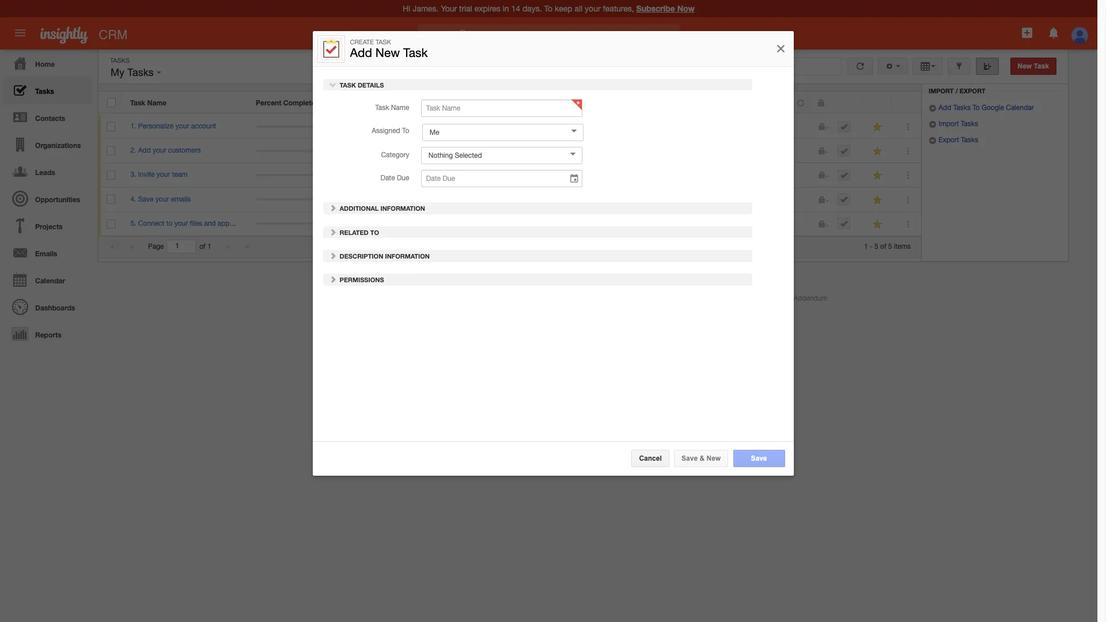 Task type: vqa. For each thing, say whether or not it's contained in the screenshot.
the bottom Facility
no



Task type: describe. For each thing, give the bounding box(es) containing it.
emails link
[[3, 239, 92, 266]]

import / export
[[929, 87, 986, 95]]

emails
[[35, 250, 57, 258]]

chevron right image for description information
[[329, 252, 337, 260]]

row containing 1. personalize your account
[[99, 115, 922, 139]]

date inside "add new task" dialog
[[381, 174, 395, 182]]

reports link
[[3, 320, 92, 348]]

0% complete image for 3. invite your team
[[256, 174, 325, 176]]

2 5 from the left
[[889, 243, 893, 251]]

organizations link
[[3, 131, 92, 158]]

page
[[148, 243, 164, 251]]

recycle
[[941, 73, 971, 81]]

navigation containing home
[[0, 50, 92, 348]]

projects
[[35, 222, 63, 231]]

0% complete image for 4. save your emails
[[256, 198, 325, 201]]

task up 1.
[[130, 99, 145, 107]]

display: grid image
[[920, 62, 931, 70]]

0% complete image for 1. personalize your account
[[256, 125, 325, 128]]

reports
[[35, 331, 61, 340]]

save button
[[733, 450, 785, 467]]

Search this list... text field
[[712, 58, 842, 75]]

add new task dialog
[[313, 31, 794, 476]]

description
[[340, 252, 384, 260]]

opportunities
[[35, 195, 80, 204]]

0 horizontal spatial of
[[200, 243, 206, 251]]

not started cell for 5. connect to your files and apps
[[663, 212, 789, 236]]

tasks down add tasks to google calendar 'link'
[[961, 120, 979, 128]]

information for description information
[[385, 252, 430, 260]]

subscribe
[[637, 3, 675, 13]]

not started for 5. connect to your files and apps
[[672, 219, 708, 228]]

opportunities link
[[3, 185, 92, 212]]

subscribe now link
[[637, 3, 695, 13]]

dashboards link
[[3, 293, 92, 320]]

2. add your customers link
[[131, 147, 207, 155]]

files
[[190, 219, 202, 228]]

not started for 4. save your emails
[[672, 195, 708, 203]]

not for 5. connect to your files and apps
[[672, 219, 683, 228]]

status press ctrl + space to group column header
[[663, 92, 789, 113]]

to
[[166, 219, 173, 228]]

save & new button
[[674, 450, 729, 467]]

task down notifications image on the top of the page
[[1034, 62, 1050, 70]]

your for emails
[[155, 195, 169, 203]]

my
[[111, 67, 125, 78]]

account
[[191, 122, 216, 130]]

import tasks link
[[929, 120, 979, 128]]

data
[[741, 295, 756, 303]]

add tasks to google calendar
[[937, 104, 1034, 112]]

1 horizontal spatial calendar
[[1007, 104, 1034, 112]]

show sidebar image
[[984, 62, 992, 70]]

not started cell for 4. save your emails
[[663, 188, 789, 212]]

assigned to
[[372, 126, 410, 135]]

/
[[956, 87, 958, 95]]

cancel button
[[632, 450, 670, 467]]

personalize
[[138, 122, 174, 130]]

assigned
[[372, 126, 400, 135]]

import for import / export
[[929, 87, 954, 95]]

0 horizontal spatial export
[[939, 136, 960, 144]]

tasks up contacts link
[[35, 87, 54, 96]]

close image
[[776, 42, 787, 56]]

3 press ctrl + space to group column header from the left
[[892, 92, 921, 113]]

5. connect to your files and apps
[[131, 219, 233, 228]]

now
[[678, 3, 695, 13]]

google
[[982, 104, 1005, 112]]

all
[[429, 30, 438, 39]]

your right to
[[174, 219, 188, 228]]

1. personalize your account
[[131, 122, 216, 130]]

additional information
[[338, 205, 425, 212]]

following image
[[873, 146, 884, 157]]

started for 5. connect to your files and apps
[[685, 219, 708, 228]]

cancel
[[639, 455, 662, 463]]

information for additional information
[[381, 205, 425, 212]]

save for save button
[[751, 455, 768, 463]]

additional
[[340, 205, 379, 212]]

percent
[[256, 99, 282, 107]]

subscribe now
[[637, 3, 695, 13]]

bin
[[973, 73, 984, 81]]

export tasks link
[[929, 136, 979, 144]]

emails
[[171, 195, 191, 203]]

of 1
[[200, 243, 211, 251]]

2 vertical spatial add
[[138, 147, 151, 155]]

organizations
[[35, 141, 81, 150]]

calendar link
[[3, 266, 92, 293]]

apps
[[218, 219, 233, 228]]

create
[[350, 39, 374, 46]]

home link
[[3, 50, 92, 77]]

to for assigned to
[[402, 126, 410, 135]]

task up 'assigned'
[[375, 103, 389, 111]]

recycle bin link
[[929, 73, 989, 83]]

2.
[[131, 147, 136, 155]]

4. save your emails
[[131, 195, 191, 203]]

&
[[700, 455, 705, 463]]

5.
[[131, 219, 136, 228]]

leads
[[35, 168, 55, 177]]

add inside create task add new task
[[350, 46, 372, 59]]

indicator
[[317, 99, 347, 107]]

home
[[35, 60, 55, 69]]

0 vertical spatial date due
[[468, 99, 499, 107]]

your for customers
[[153, 147, 166, 155]]

1 horizontal spatial due
[[485, 99, 499, 107]]

4. save your emails link
[[131, 195, 197, 203]]

row containing 5. connect to your files and apps
[[99, 212, 922, 236]]

new task
[[1018, 62, 1050, 70]]

my tasks button
[[108, 64, 164, 81]]

row containing task name
[[99, 92, 921, 113]]

Task Name text field
[[421, 99, 583, 117]]

1 horizontal spatial 1
[[865, 243, 869, 251]]

leads link
[[3, 158, 92, 185]]

related
[[340, 228, 369, 236]]

tasks my tasks
[[110, 57, 157, 78]]

1 - 5 of 5 items
[[865, 243, 911, 251]]

2 horizontal spatial add
[[939, 104, 952, 112]]

category
[[381, 151, 410, 159]]

save inside row
[[138, 195, 154, 203]]

responsible
[[342, 99, 383, 107]]



Task type: locate. For each thing, give the bounding box(es) containing it.
0 vertical spatial add
[[350, 46, 372, 59]]

5 left 'items'
[[889, 243, 893, 251]]

save
[[138, 195, 154, 203], [682, 455, 698, 463], [751, 455, 768, 463]]

5 row from the top
[[99, 188, 922, 212]]

0 horizontal spatial task name
[[130, 99, 167, 107]]

your up 3. invite your team
[[153, 147, 166, 155]]

contacts
[[35, 114, 65, 123]]

0 vertical spatial export
[[960, 87, 986, 95]]

4 row from the top
[[99, 163, 922, 188]]

calendar right google
[[1007, 104, 1034, 112]]

0 vertical spatial chevron right image
[[329, 204, 337, 212]]

add up task details
[[350, 46, 372, 59]]

tasks right 'my'
[[127, 67, 154, 78]]

1 vertical spatial date due
[[381, 174, 410, 182]]

tasks
[[110, 57, 130, 64], [127, 67, 154, 78], [35, 87, 54, 96], [954, 104, 971, 112], [961, 120, 979, 128], [961, 136, 979, 144]]

1 vertical spatial started
[[685, 219, 708, 228]]

2 column header from the left
[[809, 92, 829, 113]]

-
[[870, 243, 873, 251]]

chevron right image up chevron right image
[[329, 252, 337, 260]]

2 0% complete image from the top
[[256, 150, 325, 152]]

to for related to
[[370, 228, 379, 236]]

1 vertical spatial add
[[939, 104, 952, 112]]

add up import tasks link
[[939, 104, 952, 112]]

1 horizontal spatial name
[[391, 103, 410, 111]]

date
[[468, 99, 484, 107], [381, 174, 395, 182]]

contacts link
[[3, 104, 92, 131]]

your left team
[[157, 171, 170, 179]]

permissions
[[338, 276, 384, 284]]

save inside save & new button
[[682, 455, 698, 463]]

your left emails
[[155, 195, 169, 203]]

1 not started cell from the top
[[663, 188, 789, 212]]

1 vertical spatial date
[[381, 174, 395, 182]]

create task add new task
[[350, 39, 428, 59]]

james peterson link
[[343, 122, 393, 130], [546, 122, 596, 130], [343, 147, 393, 155], [546, 147, 596, 155], [343, 171, 393, 179], [546, 171, 596, 179], [343, 195, 393, 203], [546, 195, 596, 203], [343, 219, 393, 228], [546, 219, 596, 228]]

3 0% complete image from the top
[[256, 174, 325, 176]]

None checkbox
[[107, 122, 116, 131], [107, 146, 116, 156], [107, 171, 116, 180], [107, 219, 116, 229], [107, 122, 116, 131], [107, 146, 116, 156], [107, 171, 116, 180], [107, 219, 116, 229]]

0 vertical spatial date
[[468, 99, 484, 107]]

row containing 2. add your customers
[[99, 139, 922, 163]]

2 vertical spatial chevron right image
[[329, 252, 337, 260]]

chevron right image
[[329, 276, 337, 284]]

1 not from the top
[[672, 195, 683, 203]]

new task link
[[1011, 58, 1057, 75]]

name up the assigned to
[[391, 103, 410, 111]]

1 vertical spatial export
[[939, 136, 960, 144]]

calendar up dashboards link
[[35, 277, 65, 285]]

4 0% complete image from the top
[[256, 198, 325, 201]]

due
[[485, 99, 499, 107], [397, 174, 410, 182]]

0 horizontal spatial to
[[370, 228, 379, 236]]

import for import tasks
[[939, 120, 959, 128]]

not
[[672, 195, 683, 203], [672, 219, 683, 228]]

new inside create task add new task
[[376, 46, 400, 59]]

cell
[[460, 115, 538, 139], [663, 115, 789, 139], [789, 115, 809, 139], [809, 115, 829, 139], [829, 115, 864, 139], [460, 139, 538, 163], [663, 139, 789, 163], [789, 139, 809, 163], [809, 139, 829, 163], [829, 139, 864, 163], [460, 163, 538, 188], [663, 163, 789, 188], [789, 163, 809, 188], [809, 163, 829, 188], [829, 163, 864, 188], [460, 188, 538, 212], [789, 188, 809, 212], [809, 188, 829, 212], [829, 188, 864, 212], [460, 212, 538, 236], [789, 212, 809, 236], [809, 212, 829, 236], [829, 212, 864, 236]]

complete
[[283, 99, 315, 107]]

0% complete image for 2. add your customers
[[256, 150, 325, 152]]

new
[[376, 46, 400, 59], [1018, 62, 1033, 70], [707, 455, 721, 463]]

3. invite your team link
[[131, 171, 193, 179]]

1 horizontal spatial date
[[468, 99, 484, 107]]

2 not from the top
[[672, 219, 683, 228]]

4.
[[131, 195, 136, 203]]

1 left -
[[865, 243, 869, 251]]

processing
[[758, 295, 792, 303]]

2 not started cell from the top
[[663, 212, 789, 236]]

0 horizontal spatial name
[[147, 99, 167, 107]]

3. invite your team
[[131, 171, 188, 179]]

due inside "add new task" dialog
[[397, 174, 410, 182]]

started for 4. save your emails
[[685, 195, 708, 203]]

connect
[[138, 219, 164, 228]]

chevron right image left additional
[[329, 204, 337, 212]]

chevron right image for additional information
[[329, 204, 337, 212]]

2 vertical spatial new
[[707, 455, 721, 463]]

0 vertical spatial import
[[929, 87, 954, 95]]

5 right -
[[875, 243, 879, 251]]

task name inside "add new task" dialog
[[375, 103, 410, 111]]

1.
[[131, 122, 136, 130]]

0 horizontal spatial due
[[397, 174, 410, 182]]

0 vertical spatial not
[[672, 195, 683, 203]]

information right additional
[[381, 205, 425, 212]]

0 horizontal spatial date
[[381, 174, 395, 182]]

items
[[895, 243, 911, 251]]

data processing addendum link
[[741, 295, 828, 303]]

your left account at the left top
[[176, 122, 189, 130]]

following image for 4. save your emails
[[873, 195, 884, 206]]

row
[[99, 92, 921, 113], [99, 115, 922, 139], [99, 139, 922, 163], [99, 163, 922, 188], [99, 188, 922, 212], [99, 212, 922, 236]]

1 vertical spatial to
[[402, 126, 410, 135]]

1 vertical spatial calendar
[[35, 277, 65, 285]]

owner
[[563, 99, 585, 107]]

1 horizontal spatial task name
[[375, 103, 410, 111]]

new right create
[[376, 46, 400, 59]]

press ctrl + space to group column header
[[829, 92, 863, 113], [863, 92, 892, 113], [892, 92, 921, 113]]

team
[[172, 171, 188, 179]]

import up export tasks link
[[939, 120, 959, 128]]

None checkbox
[[107, 98, 116, 107], [107, 195, 116, 204], [107, 98, 116, 107], [107, 195, 116, 204]]

4 following image from the top
[[873, 219, 884, 230]]

3 chevron right image from the top
[[329, 252, 337, 260]]

import
[[929, 87, 954, 95], [939, 120, 959, 128]]

crm
[[99, 28, 128, 42]]

chevron right image left the 'related'
[[329, 228, 337, 236]]

refresh list image
[[855, 62, 866, 70]]

save inside save button
[[751, 455, 768, 463]]

all link
[[418, 24, 453, 45]]

date due
[[468, 99, 499, 107], [381, 174, 410, 182]]

add right 2.
[[138, 147, 151, 155]]

description information
[[338, 252, 430, 260]]

tasks up import tasks
[[954, 104, 971, 112]]

new inside button
[[707, 455, 721, 463]]

1 started from the top
[[685, 195, 708, 203]]

task right create
[[376, 39, 391, 46]]

and
[[204, 219, 216, 228]]

task name up the assigned to
[[375, 103, 410, 111]]

import tasks
[[937, 120, 979, 128]]

addendum
[[794, 295, 828, 303]]

2 not started from the top
[[672, 219, 708, 228]]

export down bin on the top right of the page
[[960, 87, 986, 95]]

0 horizontal spatial 5
[[875, 243, 879, 251]]

1 vertical spatial information
[[385, 252, 430, 260]]

2 chevron right image from the top
[[329, 228, 337, 236]]

date field image
[[569, 173, 580, 185]]

0 horizontal spatial 1
[[207, 243, 211, 251]]

0 vertical spatial due
[[485, 99, 499, 107]]

add
[[350, 46, 372, 59], [939, 104, 952, 112], [138, 147, 151, 155]]

0 horizontal spatial date due
[[381, 174, 410, 182]]

0 vertical spatial not started
[[672, 195, 708, 203]]

date due inside "add new task" dialog
[[381, 174, 410, 182]]

3 row from the top
[[99, 139, 922, 163]]

2 started from the top
[[685, 219, 708, 228]]

name
[[147, 99, 167, 107], [391, 103, 410, 111]]

Search all data.... text field
[[453, 24, 680, 45]]

0 horizontal spatial new
[[376, 46, 400, 59]]

following image for 5. connect to your files and apps
[[873, 219, 884, 230]]

1 vertical spatial not
[[672, 219, 683, 228]]

2. add your customers
[[131, 147, 201, 155]]

chevron right image for related to
[[329, 228, 337, 236]]

peterson
[[365, 122, 393, 130], [569, 122, 596, 130], [365, 147, 393, 155], [569, 147, 596, 155], [365, 171, 393, 179], [569, 171, 596, 179], [365, 195, 393, 203], [569, 195, 596, 203], [365, 219, 393, 228], [569, 219, 596, 228]]

tasks link
[[3, 77, 92, 104]]

to left google
[[973, 104, 980, 112]]

new right the show sidebar image
[[1018, 62, 1033, 70]]

customers
[[168, 147, 201, 155]]

1 column header from the left
[[789, 92, 809, 113]]

2 horizontal spatial to
[[973, 104, 980, 112]]

of right -
[[881, 243, 887, 251]]

0 vertical spatial new
[[376, 46, 400, 59]]

2 vertical spatial to
[[370, 228, 379, 236]]

tasks down import tasks
[[961, 136, 979, 144]]

task owner
[[546, 99, 585, 107]]

save right 4.
[[138, 195, 154, 203]]

to right 'assigned'
[[402, 126, 410, 135]]

1 vertical spatial not started
[[672, 219, 708, 228]]

1 down and
[[207, 243, 211, 251]]

details
[[358, 81, 384, 88]]

0 vertical spatial information
[[381, 205, 425, 212]]

save left &
[[682, 455, 698, 463]]

1 horizontal spatial to
[[402, 126, 410, 135]]

import left /
[[929, 87, 954, 95]]

chevron right image
[[329, 204, 337, 212], [329, 228, 337, 236], [329, 252, 337, 260]]

of down 'files'
[[200, 243, 206, 251]]

1 chevron right image from the top
[[329, 204, 337, 212]]

export tasks
[[937, 136, 979, 144]]

1 horizontal spatial save
[[682, 455, 698, 463]]

1 horizontal spatial add
[[350, 46, 372, 59]]

tasks up 'my'
[[110, 57, 130, 64]]

projects link
[[3, 212, 92, 239]]

0 vertical spatial calendar
[[1007, 104, 1034, 112]]

user
[[385, 99, 401, 107]]

2 press ctrl + space to group column header from the left
[[863, 92, 892, 113]]

dashboards
[[35, 304, 75, 312]]

1 horizontal spatial export
[[960, 87, 986, 95]]

add tasks to google calendar link
[[929, 104, 1034, 112]]

data processing addendum
[[741, 295, 828, 303]]

2 horizontal spatial save
[[751, 455, 768, 463]]

6 row from the top
[[99, 212, 922, 236]]

new right &
[[707, 455, 721, 463]]

Date Due text field
[[421, 170, 583, 187]]

task left owner
[[546, 99, 561, 107]]

name up the personalize
[[147, 99, 167, 107]]

save & new
[[682, 455, 721, 463]]

0 horizontal spatial calendar
[[35, 277, 65, 285]]

following image
[[873, 122, 884, 133], [873, 170, 884, 181], [873, 195, 884, 206], [873, 219, 884, 230]]

3.
[[131, 171, 136, 179]]

0 vertical spatial to
[[973, 104, 980, 112]]

task down the all link
[[404, 46, 428, 59]]

chevron down image
[[329, 80, 337, 88]]

following image for 3. invite your team
[[873, 170, 884, 181]]

row containing 3. invite your team
[[99, 163, 922, 188]]

1 0% complete image from the top
[[256, 125, 325, 128]]

0% complete image
[[256, 125, 325, 128], [256, 150, 325, 152], [256, 174, 325, 176], [256, 198, 325, 201], [256, 223, 325, 225]]

not started cell
[[663, 188, 789, 212], [663, 212, 789, 236]]

navigation
[[0, 50, 92, 348]]

5. connect to your files and apps link
[[131, 219, 239, 228]]

your
[[176, 122, 189, 130], [153, 147, 166, 155], [157, 171, 170, 179], [155, 195, 169, 203], [174, 219, 188, 228]]

export down import tasks link
[[939, 136, 960, 144]]

your for team
[[157, 171, 170, 179]]

2 row from the top
[[99, 115, 922, 139]]

row group
[[99, 115, 922, 236]]

james
[[343, 122, 363, 130], [546, 122, 567, 130], [343, 147, 363, 155], [546, 147, 567, 155], [343, 171, 363, 179], [546, 171, 567, 179], [343, 195, 363, 203], [546, 195, 567, 203], [343, 219, 363, 228], [546, 219, 567, 228]]

1 not started from the top
[[672, 195, 708, 203]]

0% complete image for 5. connect to your files and apps
[[256, 223, 325, 225]]

2 following image from the top
[[873, 170, 884, 181]]

related to
[[338, 228, 379, 236]]

of
[[200, 243, 206, 251], [881, 243, 887, 251]]

to right the 'related'
[[370, 228, 379, 236]]

save for save & new
[[682, 455, 698, 463]]

5
[[875, 243, 879, 251], [889, 243, 893, 251]]

information right description
[[385, 252, 430, 260]]

name inside "add new task" dialog
[[391, 103, 410, 111]]

1 vertical spatial due
[[397, 174, 410, 182]]

1 horizontal spatial 5
[[889, 243, 893, 251]]

task name up the personalize
[[130, 99, 167, 107]]

0 horizontal spatial save
[[138, 195, 154, 203]]

1 horizontal spatial of
[[881, 243, 887, 251]]

1 vertical spatial chevron right image
[[329, 228, 337, 236]]

to
[[973, 104, 980, 112], [402, 126, 410, 135], [370, 228, 379, 236]]

1 press ctrl + space to group column header from the left
[[829, 92, 863, 113]]

following image for 1. personalize your account
[[873, 122, 884, 133]]

task name
[[130, 99, 167, 107], [375, 103, 410, 111]]

0 vertical spatial started
[[685, 195, 708, 203]]

not for 4. save your emails
[[672, 195, 683, 203]]

row group containing 1. personalize your account
[[99, 115, 922, 236]]

notifications image
[[1047, 26, 1061, 40]]

task details
[[338, 81, 384, 88]]

your for account
[[176, 122, 189, 130]]

1 5 from the left
[[875, 243, 879, 251]]

export
[[960, 87, 986, 95], [939, 136, 960, 144]]

1 horizontal spatial new
[[707, 455, 721, 463]]

save right &
[[751, 455, 768, 463]]

3 following image from the top
[[873, 195, 884, 206]]

5 0% complete image from the top
[[256, 223, 325, 225]]

1 vertical spatial import
[[939, 120, 959, 128]]

0 horizontal spatial add
[[138, 147, 151, 155]]

invite
[[138, 171, 155, 179]]

row containing 4. save your emails
[[99, 188, 922, 212]]

1 horizontal spatial date due
[[468, 99, 499, 107]]

2 horizontal spatial new
[[1018, 62, 1033, 70]]

task right chevron down image
[[340, 81, 356, 88]]

1 following image from the top
[[873, 122, 884, 133]]

column header
[[789, 92, 809, 113], [809, 92, 829, 113]]

information
[[381, 205, 425, 212], [385, 252, 430, 260]]

percent complete indicator responsible user
[[256, 99, 401, 107]]

1 row from the top
[[99, 92, 921, 113]]

1 vertical spatial new
[[1018, 62, 1033, 70]]



